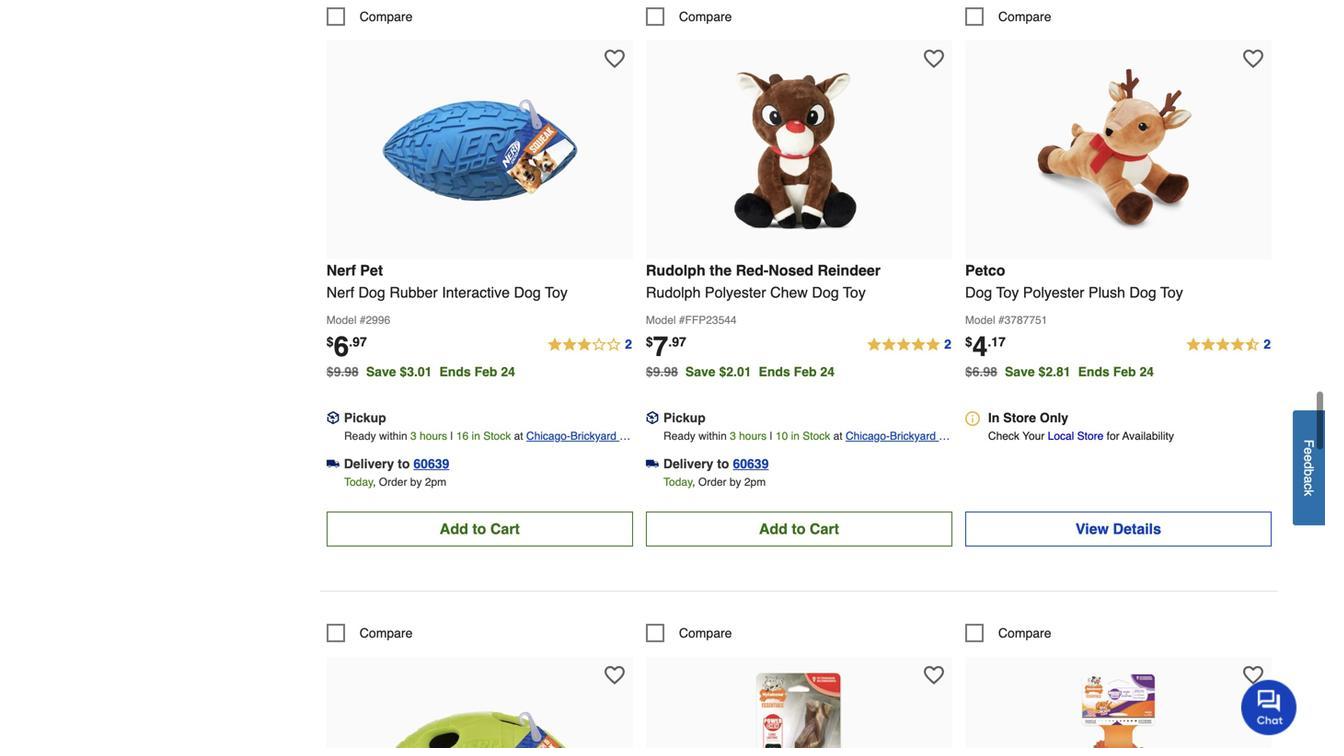 Task type: describe. For each thing, give the bounding box(es) containing it.
pickup image for ready within 3 hours | 16 in stock at chicago-brickyard lowe's
[[327, 412, 340, 425]]

model # 3787751
[[966, 314, 1048, 327]]

4 dog from the left
[[966, 284, 993, 301]]

# for dog
[[999, 314, 1005, 327]]

details
[[1114, 521, 1162, 538]]

ready for ready within 3 hours | 16 in stock at chicago-brickyard lowe's
[[344, 430, 376, 443]]

red-
[[736, 262, 769, 279]]

compare for 5014579247 element
[[360, 9, 413, 24]]

in for 10
[[791, 430, 800, 443]]

brickyard for ready within 3 hours | 10 in stock at chicago-brickyard lowe's
[[890, 430, 936, 443]]

ends for 4
[[1079, 364, 1110, 379]]

$3.01
[[400, 364, 432, 379]]

$ 4 .17
[[966, 331, 1006, 363]]

pickup for ready within 3 hours | 10 in stock at chicago-brickyard lowe's
[[664, 411, 706, 425]]

was price $9.98 element for 7
[[646, 360, 686, 379]]

nylabone moderate chew oval ring chicken nylon chew dog toy image
[[1018, 666, 1220, 749]]

pet
[[360, 262, 383, 279]]

2 for 6
[[625, 337, 632, 352]]

ready for ready within 3 hours | 10 in stock at chicago-brickyard lowe's
[[664, 430, 696, 443]]

f
[[1302, 440, 1317, 448]]

3 for 10
[[730, 430, 736, 443]]

ends feb 24 element for 7
[[759, 364, 842, 379]]

add for second add to cart button from right
[[440, 521, 469, 538]]

16
[[457, 430, 469, 443]]

$ for 4
[[966, 335, 973, 349]]

$9.98 save $3.01 ends feb 24
[[327, 364, 516, 379]]

24 for 6
[[501, 364, 516, 379]]

ready within 3 hours | 16 in stock at chicago-brickyard lowe's
[[344, 430, 620, 461]]

model for dog toy polyester plush dog toy
[[966, 314, 996, 327]]

c
[[1302, 483, 1317, 490]]

compare for 5014579239 element
[[360, 626, 413, 641]]

0 vertical spatial heart outline image
[[924, 49, 945, 69]]

toy inside nerf pet nerf dog rubber interactive dog toy
[[545, 284, 568, 301]]

1 add to cart from the left
[[440, 521, 520, 538]]

2 add to cart button from the left
[[646, 512, 953, 547]]

2 rudolph from the top
[[646, 284, 701, 301]]

view details link
[[966, 512, 1272, 547]]

4.5 stars image
[[1186, 334, 1272, 356]]

rubber
[[390, 284, 438, 301]]

2pm for 16
[[425, 476, 447, 489]]

60639 button for 10
[[733, 455, 769, 473]]

$9.98 for 6
[[327, 364, 359, 379]]

| for 10
[[770, 430, 773, 443]]

.97 for 7
[[669, 335, 687, 349]]

$9.98 save $2.01 ends feb 24
[[646, 364, 835, 379]]

petco dog toy polyester plush dog toy image
[[1018, 50, 1220, 252]]

1 vertical spatial heart outline image
[[605, 666, 625, 686]]

1 nerf from the top
[[327, 262, 356, 279]]

10
[[776, 430, 788, 443]]

# for the
[[679, 314, 686, 327]]

save for 4
[[1005, 364, 1036, 379]]

availability
[[1123, 430, 1175, 443]]

feb for 6
[[475, 364, 498, 379]]

3 toy from the left
[[997, 284, 1020, 301]]

delivery for ready within 3 hours | 10 in stock at chicago-brickyard lowe's
[[664, 457, 714, 471]]

2 button for 6
[[547, 334, 633, 356]]

today for ready within 3 hours | 16 in stock at chicago-brickyard lowe's
[[344, 476, 373, 489]]

# for pet
[[360, 314, 366, 327]]

ends feb 24 element for 4
[[1079, 364, 1162, 379]]

5 dog from the left
[[1130, 284, 1157, 301]]

2 add to cart from the left
[[759, 521, 840, 538]]

was price $6.98 element
[[966, 360, 1005, 379]]

savings save $2.81 element
[[1005, 364, 1162, 379]]

feb for 7
[[794, 364, 817, 379]]

chew
[[771, 284, 808, 301]]

the
[[710, 262, 732, 279]]

polyester inside petco dog toy polyester plush dog toy
[[1024, 284, 1085, 301]]

$6.98 save $2.81 ends feb 24
[[966, 364, 1155, 379]]

toy inside "rudolph the red-nosed reindeer rudolph polyester chew dog toy"
[[843, 284, 866, 301]]

k
[[1302, 490, 1317, 496]]

only
[[1040, 411, 1069, 425]]

2 for 4
[[1264, 337, 1272, 352]]

$ 7 .97
[[646, 331, 687, 363]]

2pm for 10
[[745, 476, 766, 489]]

$6.98
[[966, 364, 998, 379]]

your
[[1023, 430, 1045, 443]]

3 stars image
[[547, 334, 633, 356]]

by for 10
[[730, 476, 742, 489]]

feb for 4
[[1114, 364, 1137, 379]]

delivery to 60639 for ready within 3 hours | 10 in stock at chicago-brickyard lowe's
[[664, 457, 769, 471]]

petco
[[966, 262, 1006, 279]]

within for ready within 3 hours | 16 in stock at chicago-brickyard lowe's
[[379, 430, 408, 443]]

$ 6 .97
[[327, 331, 367, 363]]

by for 16
[[410, 476, 422, 489]]

5013202605 element
[[966, 624, 1052, 643]]

60639 for 16
[[414, 457, 450, 471]]

ffp23544
[[686, 314, 737, 327]]

1 rudolph from the top
[[646, 262, 706, 279]]

2 button for 4
[[1186, 334, 1272, 356]]

savings save $2.01 element
[[686, 364, 842, 379]]

order for ready within 3 hours | 16 in stock at chicago-brickyard lowe's
[[379, 476, 407, 489]]

actual price $7.97 element
[[646, 331, 687, 363]]

petco dog toy polyester plush dog toy
[[966, 262, 1184, 301]]

.17
[[988, 335, 1006, 349]]

, for ready within 3 hours | 10 in stock at chicago-brickyard lowe's
[[693, 476, 696, 489]]

a
[[1302, 476, 1317, 483]]

in store only check your local store for availability
[[989, 411, 1175, 443]]

1 add to cart button from the left
[[327, 512, 633, 547]]

f e e d b a c k
[[1302, 440, 1317, 496]]

chicago-brickyard lowe's button for ready within 3 hours | 10 in stock at chicago-brickyard lowe's
[[846, 427, 953, 461]]

chat invite button image
[[1242, 679, 1298, 736]]

4
[[973, 331, 988, 363]]

1 vertical spatial store
[[1078, 430, 1104, 443]]

lowe's for 16
[[527, 448, 561, 461]]

was price $9.98 element for 6
[[327, 360, 366, 379]]



Task type: locate. For each thing, give the bounding box(es) containing it.
0 horizontal spatial $9.98
[[327, 364, 359, 379]]

2 inside 5 stars image
[[945, 337, 952, 352]]

2 $9.98 from the left
[[646, 364, 678, 379]]

1 ready from the left
[[344, 430, 376, 443]]

polyester inside "rudolph the red-nosed reindeer rudolph polyester chew dog toy"
[[705, 284, 767, 301]]

1 horizontal spatial #
[[679, 314, 686, 327]]

ends feb 24 element right $3.01
[[440, 364, 523, 379]]

hours left 16
[[420, 430, 448, 443]]

b
[[1302, 469, 1317, 476]]

toy down the reindeer
[[843, 284, 866, 301]]

feb up for
[[1114, 364, 1137, 379]]

add to cart button
[[327, 512, 633, 547], [646, 512, 953, 547]]

lowe's inside ready within 3 hours | 16 in stock at chicago-brickyard lowe's
[[527, 448, 561, 461]]

ends feb 24 element right $2.01
[[759, 364, 842, 379]]

1 60639 from the left
[[414, 457, 450, 471]]

add
[[440, 521, 469, 538], [759, 521, 788, 538]]

2 within from the left
[[699, 430, 727, 443]]

dog down pet
[[359, 284, 386, 301]]

1 toy from the left
[[545, 284, 568, 301]]

4 toy from the left
[[1161, 284, 1184, 301]]

3 inside the ready within 3 hours | 10 in stock at chicago-brickyard lowe's
[[730, 430, 736, 443]]

3 2 from the left
[[1264, 337, 1272, 352]]

lowe's inside the ready within 3 hours | 10 in stock at chicago-brickyard lowe's
[[846, 448, 880, 461]]

1 2 button from the left
[[547, 334, 633, 356]]

2pm
[[425, 476, 447, 489], [745, 476, 766, 489]]

.97
[[349, 335, 367, 349], [669, 335, 687, 349]]

in
[[472, 430, 481, 443], [791, 430, 800, 443]]

save left $2.81
[[1005, 364, 1036, 379]]

store up your in the bottom of the page
[[1004, 411, 1037, 425]]

within for ready within 3 hours | 10 in stock at chicago-brickyard lowe's
[[699, 430, 727, 443]]

brickyard inside the ready within 3 hours | 10 in stock at chicago-brickyard lowe's
[[890, 430, 936, 443]]

2 polyester from the left
[[1024, 284, 1085, 301]]

3 save from the left
[[1005, 364, 1036, 379]]

nerf up "model # 2996"
[[327, 284, 355, 301]]

2 model from the left
[[646, 314, 676, 327]]

store
[[1004, 411, 1037, 425], [1078, 430, 1104, 443]]

$9.98 for 7
[[646, 364, 678, 379]]

$ inside $ 6 .97
[[327, 335, 334, 349]]

2 pickup from the left
[[664, 411, 706, 425]]

ready within 3 hours | 10 in stock at chicago-brickyard lowe's
[[664, 430, 939, 461]]

add to cart down ready within 3 hours | 16 in stock at chicago-brickyard lowe's
[[440, 521, 520, 538]]

model
[[327, 314, 357, 327], [646, 314, 676, 327], [966, 314, 996, 327]]

0 horizontal spatial #
[[360, 314, 366, 327]]

ready down $9.98 save $3.01 ends feb 24
[[344, 430, 376, 443]]

| inside the ready within 3 hours | 10 in stock at chicago-brickyard lowe's
[[770, 430, 773, 443]]

1 .97 from the left
[[349, 335, 367, 349]]

rudolph the red-nosed reindeer rudolph polyester chew dog toy
[[646, 262, 881, 301]]

model up 6
[[327, 314, 357, 327]]

0 horizontal spatial polyester
[[705, 284, 767, 301]]

0 horizontal spatial chicago-brickyard lowe's button
[[527, 427, 633, 461]]

today , order by 2pm for ready within 3 hours | 10 in stock at chicago-brickyard lowe's
[[664, 476, 766, 489]]

60639
[[414, 457, 450, 471], [733, 457, 769, 471]]

pickup image
[[327, 412, 340, 425], [646, 412, 659, 425]]

compare inside 5014579247 element
[[360, 9, 413, 24]]

2 stock from the left
[[803, 430, 831, 443]]

e up b
[[1302, 455, 1317, 462]]

1 horizontal spatial in
[[791, 430, 800, 443]]

truck filled image for ready within 3 hours | 10 in stock at chicago-brickyard lowe's
[[646, 458, 659, 471]]

3 left "10" at the right bottom of page
[[730, 430, 736, 443]]

brickyard
[[571, 430, 617, 443], [890, 430, 936, 443]]

ready inside the ready within 3 hours | 10 in stock at chicago-brickyard lowe's
[[664, 430, 696, 443]]

dog
[[359, 284, 386, 301], [514, 284, 541, 301], [812, 284, 839, 301], [966, 284, 993, 301], [1130, 284, 1157, 301]]

feb right $2.01
[[794, 364, 817, 379]]

1 vertical spatial nerf
[[327, 284, 355, 301]]

hours
[[420, 430, 448, 443], [739, 430, 767, 443]]

ready inside ready within 3 hours | 16 in stock at chicago-brickyard lowe's
[[344, 430, 376, 443]]

model # 2996
[[327, 314, 391, 327]]

e
[[1302, 448, 1317, 455], [1302, 455, 1317, 462]]

dog down petco
[[966, 284, 993, 301]]

0 horizontal spatial heart outline image
[[605, 666, 625, 686]]

0 horizontal spatial pickup
[[344, 411, 386, 425]]

compare inside 5001211365 'element'
[[679, 626, 732, 641]]

0 vertical spatial rudolph
[[646, 262, 706, 279]]

compare inside 5014525881 element
[[679, 9, 732, 24]]

save left $2.01
[[686, 364, 716, 379]]

ends feb 24 element for 6
[[440, 364, 523, 379]]

brickyard left check
[[890, 430, 936, 443]]

2 , from the left
[[693, 476, 696, 489]]

order
[[379, 476, 407, 489], [699, 476, 727, 489]]

1 horizontal spatial order
[[699, 476, 727, 489]]

d
[[1302, 462, 1317, 469]]

pickup for ready within 3 hours | 16 in stock at chicago-brickyard lowe's
[[344, 411, 386, 425]]

3 dog from the left
[[812, 284, 839, 301]]

chicago-
[[527, 430, 571, 443], [846, 430, 890, 443]]

cart
[[491, 521, 520, 538], [810, 521, 840, 538]]

1 horizontal spatial today , order by 2pm
[[664, 476, 766, 489]]

$ inside $ 4 .17
[[966, 335, 973, 349]]

reindeer
[[818, 262, 881, 279]]

24 up the ready within 3 hours | 10 in stock at chicago-brickyard lowe's
[[821, 364, 835, 379]]

chicago- inside ready within 3 hours | 16 in stock at chicago-brickyard lowe's
[[527, 430, 571, 443]]

pickup image for ready within 3 hours | 10 in stock at chicago-brickyard lowe's
[[646, 412, 659, 425]]

1 horizontal spatial add
[[759, 521, 788, 538]]

0 horizontal spatial today
[[344, 476, 373, 489]]

cart down the ready within 3 hours | 10 in stock at chicago-brickyard lowe's
[[810, 521, 840, 538]]

delivery
[[344, 457, 394, 471], [664, 457, 714, 471]]

1 vertical spatial rudolph
[[646, 284, 701, 301]]

polyester down "the"
[[705, 284, 767, 301]]

2
[[625, 337, 632, 352], [945, 337, 952, 352], [1264, 337, 1272, 352]]

0 horizontal spatial store
[[1004, 411, 1037, 425]]

savings save $3.01 element
[[366, 364, 523, 379]]

1 horizontal spatial within
[[699, 430, 727, 443]]

by down the ready within 3 hours | 10 in stock at chicago-brickyard lowe's
[[730, 476, 742, 489]]

0 horizontal spatial by
[[410, 476, 422, 489]]

1 was price $9.98 element from the left
[[327, 360, 366, 379]]

2 horizontal spatial feb
[[1114, 364, 1137, 379]]

1 horizontal spatial chicago-brickyard lowe's button
[[846, 427, 953, 461]]

2 horizontal spatial save
[[1005, 364, 1036, 379]]

1 at from the left
[[514, 430, 523, 443]]

0 vertical spatial nerf pet nerf dog rubber interactive dog toy image
[[379, 50, 581, 252]]

1 horizontal spatial chicago-
[[846, 430, 890, 443]]

model for rudolph polyester chew dog toy
[[646, 314, 676, 327]]

save left $3.01
[[366, 364, 396, 379]]

2 delivery from the left
[[664, 457, 714, 471]]

compare for 5014525881 element
[[679, 9, 732, 24]]

nerf pet nerf dog rubber interactive dog toy
[[327, 262, 568, 301]]

.97 for 6
[[349, 335, 367, 349]]

2 cart from the left
[[810, 521, 840, 538]]

3 for 16
[[411, 430, 417, 443]]

1 horizontal spatial truck filled image
[[646, 458, 659, 471]]

compare inside 5013202605 element
[[999, 626, 1052, 641]]

0 horizontal spatial ,
[[373, 476, 376, 489]]

1 pickup image from the left
[[327, 412, 340, 425]]

at inside ready within 3 hours | 16 in stock at chicago-brickyard lowe's
[[514, 430, 523, 443]]

0 horizontal spatial add to cart
[[440, 521, 520, 538]]

1 horizontal spatial hours
[[739, 430, 767, 443]]

lowe's for 10
[[846, 448, 880, 461]]

in for 16
[[472, 430, 481, 443]]

1 horizontal spatial delivery to 60639
[[664, 457, 769, 471]]

local
[[1048, 430, 1075, 443]]

cart down ready within 3 hours | 16 in stock at chicago-brickyard lowe's
[[491, 521, 520, 538]]

0 horizontal spatial brickyard
[[571, 430, 617, 443]]

2 button for 7
[[867, 334, 953, 356]]

interactive
[[442, 284, 510, 301]]

add to cart button down the ready within 3 hours | 10 in stock at chicago-brickyard lowe's
[[646, 512, 953, 547]]

hours left "10" at the right bottom of page
[[739, 430, 767, 443]]

5001211365 element
[[646, 624, 732, 643]]

0 horizontal spatial 3
[[411, 430, 417, 443]]

brickyard down 3 stars image
[[571, 430, 617, 443]]

compare inside 5014579239 element
[[360, 626, 413, 641]]

3 left 16
[[411, 430, 417, 443]]

0 horizontal spatial 2 button
[[547, 334, 633, 356]]

2 horizontal spatial model
[[966, 314, 996, 327]]

rudolph the red-nosed reindeer rudolph polyester chew dog toy image
[[698, 50, 901, 252]]

dog down the reindeer
[[812, 284, 839, 301]]

2pm down ready within 3 hours | 16 in stock at chicago-brickyard lowe's
[[425, 476, 447, 489]]

3 24 from the left
[[1140, 364, 1155, 379]]

, for ready within 3 hours | 16 in stock at chicago-brickyard lowe's
[[373, 476, 376, 489]]

2 $ from the left
[[646, 335, 653, 349]]

3 inside ready within 3 hours | 16 in stock at chicago-brickyard lowe's
[[411, 430, 417, 443]]

0 horizontal spatial pickup image
[[327, 412, 340, 425]]

toy up 3 stars image
[[545, 284, 568, 301]]

at inside the ready within 3 hours | 10 in stock at chicago-brickyard lowe's
[[834, 430, 843, 443]]

nylabone power chew bully stick alternative nylon chew dog toy image
[[698, 666, 901, 749]]

1 in from the left
[[472, 430, 481, 443]]

1 horizontal spatial 60639
[[733, 457, 769, 471]]

1 horizontal spatial polyester
[[1024, 284, 1085, 301]]

1 today , order by 2pm from the left
[[344, 476, 447, 489]]

to
[[398, 457, 410, 471], [717, 457, 730, 471], [473, 521, 487, 538], [792, 521, 806, 538]]

today , order by 2pm
[[344, 476, 447, 489], [664, 476, 766, 489]]

0 horizontal spatial ends
[[440, 364, 471, 379]]

brickyard inside ready within 3 hours | 16 in stock at chicago-brickyard lowe's
[[571, 430, 617, 443]]

0 horizontal spatial at
[[514, 430, 523, 443]]

in right 16
[[472, 430, 481, 443]]

compare for 5013202605 element
[[999, 626, 1052, 641]]

model up '4'
[[966, 314, 996, 327]]

0 horizontal spatial chicago-
[[527, 430, 571, 443]]

1 horizontal spatial store
[[1078, 430, 1104, 443]]

1 chicago- from the left
[[527, 430, 571, 443]]

nerf
[[327, 262, 356, 279], [327, 284, 355, 301]]

0 horizontal spatial $
[[327, 335, 334, 349]]

at right 16
[[514, 430, 523, 443]]

2 today , order by 2pm from the left
[[664, 476, 766, 489]]

0 horizontal spatial .97
[[349, 335, 367, 349]]

3 feb from the left
[[1114, 364, 1137, 379]]

1 horizontal spatial 2
[[945, 337, 952, 352]]

2 | from the left
[[770, 430, 773, 443]]

hours for 10
[[739, 430, 767, 443]]

1 dog from the left
[[359, 284, 386, 301]]

1 horizontal spatial brickyard
[[890, 430, 936, 443]]

1 horizontal spatial heart outline image
[[924, 49, 945, 69]]

3 ends feb 24 element from the left
[[1079, 364, 1162, 379]]

store left for
[[1078, 430, 1104, 443]]

nerf pet nerf dog rubber interactive dog toy image for 5014579247 element
[[379, 50, 581, 252]]

|
[[451, 430, 453, 443], [770, 430, 773, 443]]

2 nerf from the top
[[327, 284, 355, 301]]

local store link
[[1048, 430, 1104, 443]]

within inside the ready within 3 hours | 10 in stock at chicago-brickyard lowe's
[[699, 430, 727, 443]]

was price $9.98 element down "model # 2996"
[[327, 360, 366, 379]]

$9.98 down 7
[[646, 364, 678, 379]]

add down ready within 3 hours | 16 in stock at chicago-brickyard lowe's
[[440, 521, 469, 538]]

0 horizontal spatial 2pm
[[425, 476, 447, 489]]

within down $2.01
[[699, 430, 727, 443]]

compare
[[360, 9, 413, 24], [679, 9, 732, 24], [999, 9, 1052, 24], [360, 626, 413, 641], [679, 626, 732, 641], [999, 626, 1052, 641]]

nerf pet nerf dog rubber interactive dog toy image
[[379, 50, 581, 252], [379, 666, 581, 749]]

0 horizontal spatial today , order by 2pm
[[344, 476, 447, 489]]

stock right "10" at the right bottom of page
[[803, 430, 831, 443]]

1 $9.98 from the left
[[327, 364, 359, 379]]

truck filled image
[[327, 458, 340, 471], [646, 458, 659, 471]]

2 toy from the left
[[843, 284, 866, 301]]

2 horizontal spatial ends
[[1079, 364, 1110, 379]]

$2.81
[[1039, 364, 1071, 379]]

add for first add to cart button from right
[[759, 521, 788, 538]]

$9.98 down 6
[[327, 364, 359, 379]]

in inside ready within 3 hours | 16 in stock at chicago-brickyard lowe's
[[472, 430, 481, 443]]

ends for 7
[[759, 364, 791, 379]]

at right "10" at the right bottom of page
[[834, 430, 843, 443]]

model for nerf dog rubber interactive dog toy
[[327, 314, 357, 327]]

view details
[[1076, 521, 1162, 538]]

2 60639 button from the left
[[733, 455, 769, 473]]

toy up model # 3787751
[[997, 284, 1020, 301]]

dog inside "rudolph the red-nosed reindeer rudolph polyester chew dog toy"
[[812, 284, 839, 301]]

2 pickup image from the left
[[646, 412, 659, 425]]

#
[[360, 314, 366, 327], [679, 314, 686, 327], [999, 314, 1005, 327]]

2 e from the top
[[1302, 455, 1317, 462]]

1 2pm from the left
[[425, 476, 447, 489]]

1 model from the left
[[327, 314, 357, 327]]

within
[[379, 430, 408, 443], [699, 430, 727, 443]]

0 horizontal spatial hours
[[420, 430, 448, 443]]

5014579247 element
[[327, 7, 413, 26]]

2 3 from the left
[[730, 430, 736, 443]]

add down the ready within 3 hours | 10 in stock at chicago-brickyard lowe's
[[759, 521, 788, 538]]

60639 for 10
[[733, 457, 769, 471]]

pickup down $9.98 save $3.01 ends feb 24
[[344, 411, 386, 425]]

ends right $2.01
[[759, 364, 791, 379]]

60639 button
[[414, 455, 450, 473], [733, 455, 769, 473]]

5 stars image
[[867, 334, 953, 356]]

delivery for ready within 3 hours | 16 in stock at chicago-brickyard lowe's
[[344, 457, 394, 471]]

2 horizontal spatial $
[[966, 335, 973, 349]]

heart outline image
[[924, 49, 945, 69], [605, 666, 625, 686]]

delivery to 60639
[[344, 457, 450, 471], [664, 457, 769, 471]]

1 vertical spatial nerf pet nerf dog rubber interactive dog toy image
[[379, 666, 581, 749]]

in right "10" at the right bottom of page
[[791, 430, 800, 443]]

2 ready from the left
[[664, 430, 696, 443]]

$ for 7
[[646, 335, 653, 349]]

0 horizontal spatial 60639
[[414, 457, 450, 471]]

0 horizontal spatial 24
[[501, 364, 516, 379]]

pickup down $9.98 save $2.01 ends feb 24
[[664, 411, 706, 425]]

1 horizontal spatial ends feb 24 element
[[759, 364, 842, 379]]

0 horizontal spatial ends feb 24 element
[[440, 364, 523, 379]]

f e e d b a c k button
[[1294, 411, 1326, 526]]

2 at from the left
[[834, 430, 843, 443]]

ends right $2.81
[[1079, 364, 1110, 379]]

1 horizontal spatial pickup image
[[646, 412, 659, 425]]

# up ".17"
[[999, 314, 1005, 327]]

add to cart button down ready within 3 hours | 16 in stock at chicago-brickyard lowe's
[[327, 512, 633, 547]]

0 horizontal spatial within
[[379, 430, 408, 443]]

2 by from the left
[[730, 476, 742, 489]]

chicago-brickyard lowe's button for ready within 3 hours | 16 in stock at chicago-brickyard lowe's
[[527, 427, 633, 461]]

1 horizontal spatial lowe's
[[846, 448, 880, 461]]

lowe's
[[527, 448, 561, 461], [846, 448, 880, 461]]

ends right $3.01
[[440, 364, 471, 379]]

1 60639 button from the left
[[414, 455, 450, 473]]

1 , from the left
[[373, 476, 376, 489]]

truck filled image for ready within 3 hours | 16 in stock at chicago-brickyard lowe's
[[327, 458, 340, 471]]

within down $3.01
[[379, 430, 408, 443]]

24
[[501, 364, 516, 379], [821, 364, 835, 379], [1140, 364, 1155, 379]]

stock inside ready within 3 hours | 16 in stock at chicago-brickyard lowe's
[[484, 430, 511, 443]]

| inside ready within 3 hours | 16 in stock at chicago-brickyard lowe's
[[451, 430, 453, 443]]

0 vertical spatial nerf
[[327, 262, 356, 279]]

2 lowe's from the left
[[846, 448, 880, 461]]

0 horizontal spatial 2
[[625, 337, 632, 352]]

save
[[366, 364, 396, 379], [686, 364, 716, 379], [1005, 364, 1036, 379]]

chicago- right 16
[[527, 430, 571, 443]]

2 order from the left
[[699, 476, 727, 489]]

1 horizontal spatial $9.98
[[646, 364, 678, 379]]

feb right $3.01
[[475, 364, 498, 379]]

1 horizontal spatial stock
[[803, 430, 831, 443]]

1 horizontal spatial 2pm
[[745, 476, 766, 489]]

.97 inside $ 6 .97
[[349, 335, 367, 349]]

2 2 button from the left
[[867, 334, 953, 356]]

5014304245 element
[[966, 7, 1052, 26]]

1 horizontal spatial feb
[[794, 364, 817, 379]]

# up actual price $7.97 element
[[679, 314, 686, 327]]

$ down "model # 2996"
[[327, 335, 334, 349]]

1 horizontal spatial model
[[646, 314, 676, 327]]

60639 button for 16
[[414, 455, 450, 473]]

1 delivery to 60639 from the left
[[344, 457, 450, 471]]

2 hours from the left
[[739, 430, 767, 443]]

hours inside the ready within 3 hours | 10 in stock at chicago-brickyard lowe's
[[739, 430, 767, 443]]

ends for 6
[[440, 364, 471, 379]]

1 horizontal spatial delivery
[[664, 457, 714, 471]]

1 ends feb 24 element from the left
[[440, 364, 523, 379]]

.97 down "model # ffp23544"
[[669, 335, 687, 349]]

24 up availability
[[1140, 364, 1155, 379]]

save for 6
[[366, 364, 396, 379]]

1 by from the left
[[410, 476, 422, 489]]

1 horizontal spatial .97
[[669, 335, 687, 349]]

2 save from the left
[[686, 364, 716, 379]]

$ for 6
[[327, 335, 334, 349]]

0 vertical spatial store
[[1004, 411, 1037, 425]]

ends
[[440, 364, 471, 379], [759, 364, 791, 379], [1079, 364, 1110, 379]]

2996
[[366, 314, 391, 327]]

0 horizontal spatial delivery
[[344, 457, 394, 471]]

at for 16
[[514, 430, 523, 443]]

# up actual price $6.97 element
[[360, 314, 366, 327]]

0 horizontal spatial |
[[451, 430, 453, 443]]

2 24 from the left
[[821, 364, 835, 379]]

actual price $4.17 element
[[966, 331, 1006, 363]]

save for 7
[[686, 364, 716, 379]]

1 3 from the left
[[411, 430, 417, 443]]

1 ends from the left
[[440, 364, 471, 379]]

0 horizontal spatial ready
[[344, 430, 376, 443]]

2 chicago- from the left
[[846, 430, 890, 443]]

2 today from the left
[[664, 476, 693, 489]]

ready down $9.98 save $2.01 ends feb 24
[[664, 430, 696, 443]]

$ left ".17"
[[966, 335, 973, 349]]

add to cart
[[440, 521, 520, 538], [759, 521, 840, 538]]

today , order by 2pm for ready within 3 hours | 16 in stock at chicago-brickyard lowe's
[[344, 476, 447, 489]]

rudolph up "model # ffp23544"
[[646, 284, 701, 301]]

chicago- for ready within 3 hours | 16 in stock at chicago-brickyard lowe's
[[527, 430, 571, 443]]

2 horizontal spatial 24
[[1140, 364, 1155, 379]]

dog right interactive
[[514, 284, 541, 301]]

2 in from the left
[[791, 430, 800, 443]]

was price $9.98 element down "model # ffp23544"
[[646, 360, 686, 379]]

chicago- inside the ready within 3 hours | 10 in stock at chicago-brickyard lowe's
[[846, 430, 890, 443]]

24 up ready within 3 hours | 16 in stock at chicago-brickyard lowe's
[[501, 364, 516, 379]]

in inside the ready within 3 hours | 10 in stock at chicago-brickyard lowe's
[[791, 430, 800, 443]]

hours inside ready within 3 hours | 16 in stock at chicago-brickyard lowe's
[[420, 430, 448, 443]]

1 hours from the left
[[420, 430, 448, 443]]

ends feb 24 element
[[440, 364, 523, 379], [759, 364, 842, 379], [1079, 364, 1162, 379]]

2 button
[[547, 334, 633, 356], [867, 334, 953, 356], [1186, 334, 1272, 356]]

3 # from the left
[[999, 314, 1005, 327]]

rudolph
[[646, 262, 706, 279], [646, 284, 701, 301]]

plush
[[1089, 284, 1126, 301]]

chicago-brickyard lowe's button
[[527, 427, 633, 461], [846, 427, 953, 461]]

.97 inside $ 7 .97
[[669, 335, 687, 349]]

$ inside $ 7 .97
[[646, 335, 653, 349]]

3
[[411, 430, 417, 443], [730, 430, 736, 443]]

stock for 16
[[484, 430, 511, 443]]

6
[[334, 331, 349, 363]]

compare for 5001211365 'element'
[[679, 626, 732, 641]]

brickyard for ready within 3 hours | 16 in stock at chicago-brickyard lowe's
[[571, 430, 617, 443]]

1 horizontal spatial add to cart button
[[646, 512, 953, 547]]

2pm down the ready within 3 hours | 10 in stock at chicago-brickyard lowe's
[[745, 476, 766, 489]]

1 horizontal spatial add to cart
[[759, 521, 840, 538]]

1 2 from the left
[[625, 337, 632, 352]]

$9.98
[[327, 364, 359, 379], [646, 364, 678, 379]]

24 for 7
[[821, 364, 835, 379]]

1 pickup from the left
[[344, 411, 386, 425]]

0 horizontal spatial model
[[327, 314, 357, 327]]

0 horizontal spatial add to cart button
[[327, 512, 633, 547]]

1 horizontal spatial at
[[834, 430, 843, 443]]

1 horizontal spatial ends
[[759, 364, 791, 379]]

heart outline image
[[605, 49, 625, 69], [1244, 49, 1264, 69], [924, 666, 945, 686], [1244, 666, 1264, 686]]

by down ready within 3 hours | 16 in stock at chicago-brickyard lowe's
[[410, 476, 422, 489]]

nerf left pet
[[327, 262, 356, 279]]

1 cart from the left
[[491, 521, 520, 538]]

1 truck filled image from the left
[[327, 458, 340, 471]]

toy right plush
[[1161, 284, 1184, 301]]

2 nerf pet nerf dog rubber interactive dog toy image from the top
[[379, 666, 581, 749]]

1 add from the left
[[440, 521, 469, 538]]

hours for 16
[[420, 430, 448, 443]]

2 ends feb 24 element from the left
[[759, 364, 842, 379]]

compare for the 5014304245 "element"
[[999, 9, 1052, 24]]

5014525881 element
[[646, 7, 732, 26]]

.97 down "model # 2996"
[[349, 335, 367, 349]]

1 24 from the left
[[501, 364, 516, 379]]

delivery to 60639 for ready within 3 hours | 16 in stock at chicago-brickyard lowe's
[[344, 457, 450, 471]]

2 60639 from the left
[[733, 457, 769, 471]]

0 horizontal spatial was price $9.98 element
[[327, 360, 366, 379]]

stock right 16
[[484, 430, 511, 443]]

1 # from the left
[[360, 314, 366, 327]]

$ down "model # ffp23544"
[[646, 335, 653, 349]]

1 within from the left
[[379, 430, 408, 443]]

pickup image down 7
[[646, 412, 659, 425]]

nosed
[[769, 262, 814, 279]]

2 truck filled image from the left
[[646, 458, 659, 471]]

toy
[[545, 284, 568, 301], [843, 284, 866, 301], [997, 284, 1020, 301], [1161, 284, 1184, 301]]

1 brickyard from the left
[[571, 430, 617, 443]]

2 inside 3 stars image
[[625, 337, 632, 352]]

polyester
[[705, 284, 767, 301], [1024, 284, 1085, 301]]

1 horizontal spatial ready
[[664, 430, 696, 443]]

$2.01
[[720, 364, 752, 379]]

2 dog from the left
[[514, 284, 541, 301]]

order for ready within 3 hours | 10 in stock at chicago-brickyard lowe's
[[699, 476, 727, 489]]

| left 16
[[451, 430, 453, 443]]

| for 16
[[451, 430, 453, 443]]

| left "10" at the right bottom of page
[[770, 430, 773, 443]]

2 # from the left
[[679, 314, 686, 327]]

1 horizontal spatial was price $9.98 element
[[646, 360, 686, 379]]

1 chicago-brickyard lowe's button from the left
[[527, 427, 633, 461]]

stock for 10
[[803, 430, 831, 443]]

1 today from the left
[[344, 476, 373, 489]]

1 feb from the left
[[475, 364, 498, 379]]

model up 7
[[646, 314, 676, 327]]

5014579239 element
[[327, 624, 413, 643]]

dog right plush
[[1130, 284, 1157, 301]]

model # ffp23544
[[646, 314, 737, 327]]

polyester up '3787751'
[[1024, 284, 1085, 301]]

0 horizontal spatial save
[[366, 364, 396, 379]]

$
[[327, 335, 334, 349], [646, 335, 653, 349], [966, 335, 973, 349]]

e up d
[[1302, 448, 1317, 455]]

1 horizontal spatial |
[[770, 430, 773, 443]]

at
[[514, 430, 523, 443], [834, 430, 843, 443]]

chicago- right "10" at the right bottom of page
[[846, 430, 890, 443]]

0 horizontal spatial in
[[472, 430, 481, 443]]

1 horizontal spatial pickup
[[664, 411, 706, 425]]

1 horizontal spatial by
[[730, 476, 742, 489]]

actual price $6.97 element
[[327, 331, 367, 363]]

3 ends from the left
[[1079, 364, 1110, 379]]

2 for 7
[[945, 337, 952, 352]]

1 e from the top
[[1302, 448, 1317, 455]]

pickup image down 6
[[327, 412, 340, 425]]

check
[[989, 430, 1020, 443]]

0 horizontal spatial 60639 button
[[414, 455, 450, 473]]

1 horizontal spatial cart
[[810, 521, 840, 538]]

1 save from the left
[[366, 364, 396, 379]]

1 horizontal spatial ,
[[693, 476, 696, 489]]

stock inside the ready within 3 hours | 10 in stock at chicago-brickyard lowe's
[[803, 430, 831, 443]]

for
[[1107, 430, 1120, 443]]

1 horizontal spatial $
[[646, 335, 653, 349]]

at for 10
[[834, 430, 843, 443]]

ready
[[344, 430, 376, 443], [664, 430, 696, 443]]

in
[[989, 411, 1000, 425]]

2 was price $9.98 element from the left
[[646, 360, 686, 379]]

7
[[653, 331, 669, 363]]

rudolph left "the"
[[646, 262, 706, 279]]

1 delivery from the left
[[344, 457, 394, 471]]

2 add from the left
[[759, 521, 788, 538]]

2 2pm from the left
[[745, 476, 766, 489]]

0 horizontal spatial stock
[[484, 430, 511, 443]]

3787751
[[1005, 314, 1048, 327]]

view
[[1076, 521, 1110, 538]]

today for ready within 3 hours | 10 in stock at chicago-brickyard lowe's
[[664, 476, 693, 489]]

2 chicago-brickyard lowe's button from the left
[[846, 427, 953, 461]]

compare inside the 5014304245 "element"
[[999, 9, 1052, 24]]

chicago- for ready within 3 hours | 10 in stock at chicago-brickyard lowe's
[[846, 430, 890, 443]]

,
[[373, 476, 376, 489], [693, 476, 696, 489]]

today
[[344, 476, 373, 489], [664, 476, 693, 489]]

24 for 4
[[1140, 364, 1155, 379]]

within inside ready within 3 hours | 16 in stock at chicago-brickyard lowe's
[[379, 430, 408, 443]]

2 .97 from the left
[[669, 335, 687, 349]]

0 horizontal spatial lowe's
[[527, 448, 561, 461]]

pickup
[[344, 411, 386, 425], [664, 411, 706, 425]]

2 inside 4.5 stars image
[[1264, 337, 1272, 352]]

was price $9.98 element
[[327, 360, 366, 379], [646, 360, 686, 379]]

1 polyester from the left
[[705, 284, 767, 301]]

3 2 button from the left
[[1186, 334, 1272, 356]]

add to cart down the ready within 3 hours | 10 in stock at chicago-brickyard lowe's
[[759, 521, 840, 538]]

0 horizontal spatial truck filled image
[[327, 458, 340, 471]]

by
[[410, 476, 422, 489], [730, 476, 742, 489]]

1 horizontal spatial 2 button
[[867, 334, 953, 356]]

0 horizontal spatial order
[[379, 476, 407, 489]]

1 nerf pet nerf dog rubber interactive dog toy image from the top
[[379, 50, 581, 252]]

0 horizontal spatial delivery to 60639
[[344, 457, 450, 471]]

ends feb 24 element up for
[[1079, 364, 1162, 379]]

nerf pet nerf dog rubber interactive dog toy image for 5014579239 element
[[379, 666, 581, 749]]

1 horizontal spatial 60639 button
[[733, 455, 769, 473]]

0 horizontal spatial cart
[[491, 521, 520, 538]]



Task type: vqa. For each thing, say whether or not it's contained in the screenshot.


